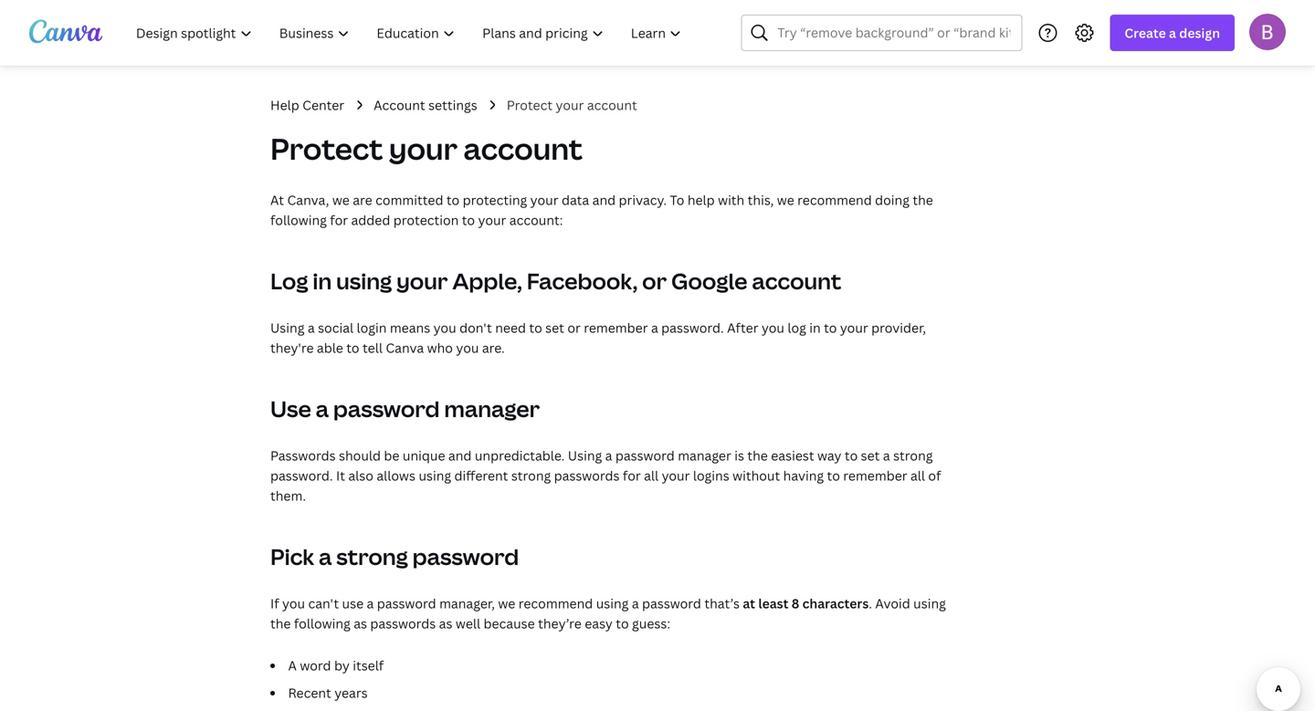 Task type: vqa. For each thing, say whether or not it's contained in the screenshot.
'If'
yes



Task type: describe. For each thing, give the bounding box(es) containing it.
don't
[[460, 319, 492, 337]]

if
[[270, 595, 279, 613]]

recommend inside at canva, we are committed to protecting your data and privacy. to help with this, we recommend doing the following for added protection to your account:
[[798, 191, 872, 209]]

0 vertical spatial manager
[[444, 394, 540, 424]]

privacy.
[[619, 191, 667, 209]]

this,
[[748, 191, 774, 209]]

help
[[270, 96, 299, 114]]

passwords should be unique and unpredictable. using a password manager is the easiest way to set a strong password. it also allows using different strong passwords for all your logins without having to remember all of them.
[[270, 447, 941, 505]]

they're
[[270, 339, 314, 357]]

well
[[456, 615, 481, 633]]

create a design
[[1125, 24, 1221, 42]]

allows
[[377, 467, 416, 485]]

8
[[792, 595, 800, 613]]

1 vertical spatial protect
[[270, 129, 383, 169]]

provider,
[[872, 319, 926, 337]]

use
[[342, 595, 364, 613]]

is
[[735, 447, 744, 465]]

because
[[484, 615, 535, 633]]

unpredictable.
[[475, 447, 565, 465]]

a inside dropdown button
[[1169, 24, 1177, 42]]

passwords
[[270, 447, 336, 465]]

data
[[562, 191, 589, 209]]

a word by itself
[[288, 657, 384, 675]]

to down way
[[827, 467, 840, 485]]

using up login
[[336, 266, 392, 296]]

1 vertical spatial protect your account
[[270, 129, 583, 169]]

1 as from the left
[[354, 615, 367, 633]]

a
[[288, 657, 297, 675]]

having
[[784, 467, 824, 485]]

they're
[[538, 615, 582, 633]]

center
[[303, 96, 345, 114]]

easy
[[585, 615, 613, 633]]

log
[[788, 319, 807, 337]]

.
[[869, 595, 872, 613]]

characters
[[803, 595, 869, 613]]

log
[[270, 266, 308, 296]]

to up protection
[[447, 191, 460, 209]]

at canva, we are committed to protecting your data and privacy. to help with this, we recommend doing the following for added protection to your account:
[[270, 191, 933, 229]]

account:
[[510, 211, 563, 229]]

be
[[384, 447, 400, 465]]

passwords inside . avoid using the following as passwords as well because they're easy to guess:
[[370, 615, 436, 633]]

recent
[[288, 685, 331, 702]]

are.
[[482, 339, 505, 357]]

bob builder image
[[1250, 13, 1286, 50]]

to right log
[[824, 319, 837, 337]]

1 horizontal spatial we
[[498, 595, 516, 613]]

use
[[270, 394, 311, 424]]

easiest
[[771, 447, 814, 465]]

to down protecting
[[462, 211, 475, 229]]

unique
[[403, 447, 445, 465]]

you right if
[[282, 595, 305, 613]]

2 horizontal spatial we
[[777, 191, 795, 209]]

using inside using a social login means you don't need to set or remember a password. after you log in to your provider, they're able to tell canva who you are.
[[270, 319, 305, 337]]

in inside using a social login means you don't need to set or remember a password. after you log in to your provider, they're able to tell canva who you are.
[[810, 319, 821, 337]]

log in using your apple, facebook, or google account
[[270, 266, 842, 296]]

google
[[671, 266, 748, 296]]

are
[[353, 191, 372, 209]]

using up easy
[[596, 595, 629, 613]]

manager,
[[439, 595, 495, 613]]

2 as from the left
[[439, 615, 453, 633]]

facebook,
[[527, 266, 638, 296]]

of
[[929, 467, 941, 485]]

and inside at canva, we are committed to protecting your data and privacy. to help with this, we recommend doing the following for added protection to your account:
[[593, 191, 616, 209]]

help center
[[270, 96, 345, 114]]

1 vertical spatial recommend
[[519, 595, 593, 613]]

need
[[495, 319, 526, 337]]

remember inside using a social login means you don't need to set or remember a password. after you log in to your provider, they're able to tell canva who you are.
[[584, 319, 648, 337]]

account
[[374, 96, 425, 114]]

means
[[390, 319, 430, 337]]

also
[[348, 467, 374, 485]]

recent years
[[288, 685, 368, 702]]

to right way
[[845, 447, 858, 465]]

login
[[357, 319, 387, 337]]

2 vertical spatial account
[[752, 266, 842, 296]]

using inside passwords should be unique and unpredictable. using a password manager is the easiest way to set a strong password. it also allows using different strong passwords for all your logins without having to remember all of them.
[[568, 447, 602, 465]]

apple,
[[452, 266, 522, 296]]

create a design button
[[1110, 15, 1235, 51]]

word
[[300, 657, 331, 675]]

after
[[727, 319, 759, 337]]

by
[[334, 657, 350, 675]]

doing
[[875, 191, 910, 209]]

guess:
[[632, 615, 671, 633]]

canva,
[[287, 191, 329, 209]]

tell
[[363, 339, 383, 357]]

them.
[[270, 487, 306, 505]]

0 horizontal spatial account
[[464, 129, 583, 169]]



Task type: locate. For each thing, give the bounding box(es) containing it.
without
[[733, 467, 780, 485]]

password. inside using a social login means you don't need to set or remember a password. after you log in to your provider, they're able to tell canva who you are.
[[662, 319, 724, 337]]

canva
[[386, 339, 424, 357]]

1 horizontal spatial and
[[593, 191, 616, 209]]

0 horizontal spatial strong
[[336, 542, 408, 572]]

0 horizontal spatial remember
[[584, 319, 648, 337]]

or down facebook, at the left top of page
[[568, 319, 581, 337]]

the
[[913, 191, 933, 209], [748, 447, 768, 465], [270, 615, 291, 633]]

1 horizontal spatial remember
[[843, 467, 908, 485]]

all left logins
[[644, 467, 659, 485]]

avoid
[[876, 595, 911, 613]]

0 vertical spatial strong
[[894, 447, 933, 465]]

1 horizontal spatial for
[[623, 467, 641, 485]]

password inside passwords should be unique and unpredictable. using a password manager is the easiest way to set a strong password. it also allows using different strong passwords for all your logins without having to remember all of them.
[[616, 447, 675, 465]]

committed
[[376, 191, 443, 209]]

to right easy
[[616, 615, 629, 633]]

in right log
[[810, 319, 821, 337]]

1 horizontal spatial all
[[911, 467, 925, 485]]

account
[[587, 96, 637, 114], [464, 129, 583, 169], [752, 266, 842, 296]]

0 vertical spatial recommend
[[798, 191, 872, 209]]

1 horizontal spatial as
[[439, 615, 453, 633]]

1 vertical spatial strong
[[511, 467, 551, 485]]

we up because
[[498, 595, 516, 613]]

0 horizontal spatial protect
[[270, 129, 383, 169]]

0 vertical spatial in
[[313, 266, 332, 296]]

in right log on the top left
[[313, 266, 332, 296]]

0 horizontal spatial password.
[[270, 467, 333, 485]]

who
[[427, 339, 453, 357]]

manager up logins
[[678, 447, 732, 465]]

protection
[[394, 211, 459, 229]]

1 vertical spatial set
[[861, 447, 880, 465]]

0 horizontal spatial or
[[568, 319, 581, 337]]

2 horizontal spatial account
[[752, 266, 842, 296]]

it
[[336, 467, 345, 485]]

all left of
[[911, 467, 925, 485]]

1 vertical spatial password.
[[270, 467, 333, 485]]

passwords up itself
[[370, 615, 436, 633]]

social
[[318, 319, 354, 337]]

help center link
[[270, 95, 345, 115]]

following inside at canva, we are committed to protecting your data and privacy. to help with this, we recommend doing the following for added protection to your account:
[[270, 211, 327, 229]]

0 vertical spatial account
[[587, 96, 637, 114]]

0 vertical spatial and
[[593, 191, 616, 209]]

using right unpredictable.
[[568, 447, 602, 465]]

passwords
[[554, 467, 620, 485], [370, 615, 436, 633]]

added
[[351, 211, 390, 229]]

years
[[335, 685, 368, 702]]

protecting
[[463, 191, 527, 209]]

using down unique
[[419, 467, 451, 485]]

0 horizontal spatial passwords
[[370, 615, 436, 633]]

2 vertical spatial strong
[[336, 542, 408, 572]]

recommend left doing
[[798, 191, 872, 209]]

account settings link
[[374, 95, 478, 115]]

the right is
[[748, 447, 768, 465]]

or left google
[[642, 266, 667, 296]]

strong
[[894, 447, 933, 465], [511, 467, 551, 485], [336, 542, 408, 572]]

and right the 'data'
[[593, 191, 616, 209]]

to
[[447, 191, 460, 209], [462, 211, 475, 229], [529, 319, 542, 337], [824, 319, 837, 337], [346, 339, 360, 357], [845, 447, 858, 465], [827, 467, 840, 485], [616, 615, 629, 633]]

can't
[[308, 595, 339, 613]]

for inside at canva, we are committed to protecting your data and privacy. to help with this, we recommend doing the following for added protection to your account:
[[330, 211, 348, 229]]

for inside passwords should be unique and unpredictable. using a password manager is the easiest way to set a strong password. it also allows using different strong passwords for all your logins without having to remember all of them.
[[623, 467, 641, 485]]

set inside passwords should be unique and unpredictable. using a password manager is the easiest way to set a strong password. it also allows using different strong passwords for all your logins without having to remember all of them.
[[861, 447, 880, 465]]

0 horizontal spatial using
[[270, 319, 305, 337]]

least
[[759, 595, 789, 613]]

using inside . avoid using the following as passwords as well because they're easy to guess:
[[914, 595, 946, 613]]

we left the are
[[332, 191, 350, 209]]

1 horizontal spatial manager
[[678, 447, 732, 465]]

and inside passwords should be unique and unpredictable. using a password manager is the easiest way to set a strong password. it also allows using different strong passwords for all your logins without having to remember all of them.
[[448, 447, 472, 465]]

0 vertical spatial or
[[642, 266, 667, 296]]

the inside at canva, we are committed to protecting your data and privacy. to help with this, we recommend doing the following for added protection to your account:
[[913, 191, 933, 209]]

at
[[270, 191, 284, 209]]

using up they're
[[270, 319, 305, 337]]

your inside passwords should be unique and unpredictable. using a password manager is the easiest way to set a strong password. it also allows using different strong passwords for all your logins without having to remember all of them.
[[662, 467, 690, 485]]

itself
[[353, 657, 384, 675]]

1 vertical spatial the
[[748, 447, 768, 465]]

0 horizontal spatial all
[[644, 467, 659, 485]]

0 vertical spatial for
[[330, 211, 348, 229]]

1 horizontal spatial protect
[[507, 96, 553, 114]]

we right this,
[[777, 191, 795, 209]]

0 vertical spatial passwords
[[554, 467, 620, 485]]

2 vertical spatial the
[[270, 615, 291, 633]]

or
[[642, 266, 667, 296], [568, 319, 581, 337]]

protect right settings
[[507, 96, 553, 114]]

use a password manager
[[270, 394, 540, 424]]

that's
[[705, 595, 740, 613]]

you left log
[[762, 319, 785, 337]]

different
[[455, 467, 508, 485]]

1 vertical spatial and
[[448, 447, 472, 465]]

0 horizontal spatial in
[[313, 266, 332, 296]]

to left tell
[[346, 339, 360, 357]]

1 vertical spatial following
[[294, 615, 351, 633]]

manager inside passwords should be unique and unpredictable. using a password manager is the easiest way to set a strong password. it also allows using different strong passwords for all your logins without having to remember all of them.
[[678, 447, 732, 465]]

create
[[1125, 24, 1166, 42]]

using inside passwords should be unique and unpredictable. using a password manager is the easiest way to set a strong password. it also allows using different strong passwords for all your logins without having to remember all of them.
[[419, 467, 451, 485]]

for
[[330, 211, 348, 229], [623, 467, 641, 485]]

using right avoid
[[914, 595, 946, 613]]

using
[[336, 266, 392, 296], [419, 467, 451, 485], [596, 595, 629, 613], [914, 595, 946, 613]]

using a social login means you don't need to set or remember a password. after you log in to your provider, they're able to tell canva who you are.
[[270, 319, 926, 357]]

0 vertical spatial password.
[[662, 319, 724, 337]]

0 horizontal spatial recommend
[[519, 595, 593, 613]]

1 horizontal spatial password.
[[662, 319, 724, 337]]

pick
[[270, 542, 314, 572]]

password. down google
[[662, 319, 724, 337]]

manager
[[444, 394, 540, 424], [678, 447, 732, 465]]

as
[[354, 615, 367, 633], [439, 615, 453, 633]]

following down canva,
[[270, 211, 327, 229]]

with
[[718, 191, 745, 209]]

you down don't
[[456, 339, 479, 357]]

remember inside passwords should be unique and unpredictable. using a password manager is the easiest way to set a strong password. it also allows using different strong passwords for all your logins without having to remember all of them.
[[843, 467, 908, 485]]

0 vertical spatial using
[[270, 319, 305, 337]]

using
[[270, 319, 305, 337], [568, 447, 602, 465]]

if you can't use a password manager, we recommend using a password that's at least 8 characters
[[270, 595, 869, 613]]

pick a strong password
[[270, 542, 519, 572]]

and
[[593, 191, 616, 209], [448, 447, 472, 465]]

all
[[644, 467, 659, 485], [911, 467, 925, 485]]

the down if
[[270, 615, 291, 633]]

the inside . avoid using the following as passwords as well because they're easy to guess:
[[270, 615, 291, 633]]

recommend up the they're
[[519, 595, 593, 613]]

strong up use
[[336, 542, 408, 572]]

2 horizontal spatial the
[[913, 191, 933, 209]]

design
[[1180, 24, 1221, 42]]

2 all from the left
[[911, 467, 925, 485]]

Try "remove background" or "brand kit" search field
[[778, 16, 1011, 50]]

at
[[743, 595, 756, 613]]

following inside . avoid using the following as passwords as well because they're easy to guess:
[[294, 615, 351, 633]]

0 horizontal spatial the
[[270, 615, 291, 633]]

set inside using a social login means you don't need to set or remember a password. after you log in to your provider, they're able to tell canva who you are.
[[546, 319, 564, 337]]

to inside . avoid using the following as passwords as well because they're easy to guess:
[[616, 615, 629, 633]]

1 horizontal spatial set
[[861, 447, 880, 465]]

remember left of
[[843, 467, 908, 485]]

protect down center on the top left of the page
[[270, 129, 383, 169]]

settings
[[429, 96, 478, 114]]

a
[[1169, 24, 1177, 42], [308, 319, 315, 337], [651, 319, 658, 337], [316, 394, 329, 424], [605, 447, 612, 465], [883, 447, 890, 465], [319, 542, 332, 572], [367, 595, 374, 613], [632, 595, 639, 613]]

0 horizontal spatial and
[[448, 447, 472, 465]]

0 vertical spatial following
[[270, 211, 327, 229]]

password. down passwords
[[270, 467, 333, 485]]

as left well
[[439, 615, 453, 633]]

0 vertical spatial remember
[[584, 319, 648, 337]]

1 horizontal spatial recommend
[[798, 191, 872, 209]]

1 vertical spatial or
[[568, 319, 581, 337]]

to
[[670, 191, 685, 209]]

0 vertical spatial protect
[[507, 96, 553, 114]]

recommend
[[798, 191, 872, 209], [519, 595, 593, 613]]

way
[[818, 447, 842, 465]]

password
[[333, 394, 440, 424], [616, 447, 675, 465], [413, 542, 519, 572], [377, 595, 436, 613], [642, 595, 702, 613]]

you up who
[[434, 319, 456, 337]]

logins
[[693, 467, 730, 485]]

strong up of
[[894, 447, 933, 465]]

the inside passwords should be unique and unpredictable. using a password manager is the easiest way to set a strong password. it also allows using different strong passwords for all your logins without having to remember all of them.
[[748, 447, 768, 465]]

1 horizontal spatial the
[[748, 447, 768, 465]]

top level navigation element
[[124, 15, 697, 51]]

passwords inside passwords should be unique and unpredictable. using a password manager is the easiest way to set a strong password. it also allows using different strong passwords for all your logins without having to remember all of them.
[[554, 467, 620, 485]]

to right the need on the left of page
[[529, 319, 542, 337]]

or inside using a social login means you don't need to set or remember a password. after you log in to your provider, they're able to tell canva who you are.
[[568, 319, 581, 337]]

1 horizontal spatial or
[[642, 266, 667, 296]]

account settings
[[374, 96, 478, 114]]

1 vertical spatial using
[[568, 447, 602, 465]]

0 horizontal spatial set
[[546, 319, 564, 337]]

protect your account link
[[507, 95, 637, 115]]

for left 'added'
[[330, 211, 348, 229]]

able
[[317, 339, 343, 357]]

password. inside passwords should be unique and unpredictable. using a password manager is the easiest way to set a strong password. it also allows using different strong passwords for all your logins without having to remember all of them.
[[270, 467, 333, 485]]

set right way
[[861, 447, 880, 465]]

1 horizontal spatial passwords
[[554, 467, 620, 485]]

1 all from the left
[[644, 467, 659, 485]]

your inside using a social login means you don't need to set or remember a password. after you log in to your provider, they're able to tell canva who you are.
[[840, 319, 869, 337]]

0 horizontal spatial we
[[332, 191, 350, 209]]

help
[[688, 191, 715, 209]]

1 vertical spatial account
[[464, 129, 583, 169]]

0 horizontal spatial manager
[[444, 394, 540, 424]]

as down use
[[354, 615, 367, 633]]

for left logins
[[623, 467, 641, 485]]

. avoid using the following as passwords as well because they're easy to guess:
[[270, 595, 946, 633]]

0 vertical spatial the
[[913, 191, 933, 209]]

2 horizontal spatial strong
[[894, 447, 933, 465]]

should
[[339, 447, 381, 465]]

1 vertical spatial in
[[810, 319, 821, 337]]

remember
[[584, 319, 648, 337], [843, 467, 908, 485]]

0 horizontal spatial as
[[354, 615, 367, 633]]

strong down unpredictable.
[[511, 467, 551, 485]]

1 vertical spatial manager
[[678, 447, 732, 465]]

in
[[313, 266, 332, 296], [810, 319, 821, 337]]

1 horizontal spatial strong
[[511, 467, 551, 485]]

1 horizontal spatial account
[[587, 96, 637, 114]]

the right doing
[[913, 191, 933, 209]]

0 vertical spatial protect your account
[[507, 96, 637, 114]]

manager up unpredictable.
[[444, 394, 540, 424]]

1 vertical spatial passwords
[[370, 615, 436, 633]]

1 horizontal spatial in
[[810, 319, 821, 337]]

0 vertical spatial set
[[546, 319, 564, 337]]

following down "can't"
[[294, 615, 351, 633]]

passwords down unpredictable.
[[554, 467, 620, 485]]

and up the different
[[448, 447, 472, 465]]

set right the need on the left of page
[[546, 319, 564, 337]]

1 horizontal spatial using
[[568, 447, 602, 465]]

1 vertical spatial remember
[[843, 467, 908, 485]]

0 horizontal spatial for
[[330, 211, 348, 229]]

password.
[[662, 319, 724, 337], [270, 467, 333, 485]]

1 vertical spatial for
[[623, 467, 641, 485]]

remember down facebook, at the left top of page
[[584, 319, 648, 337]]



